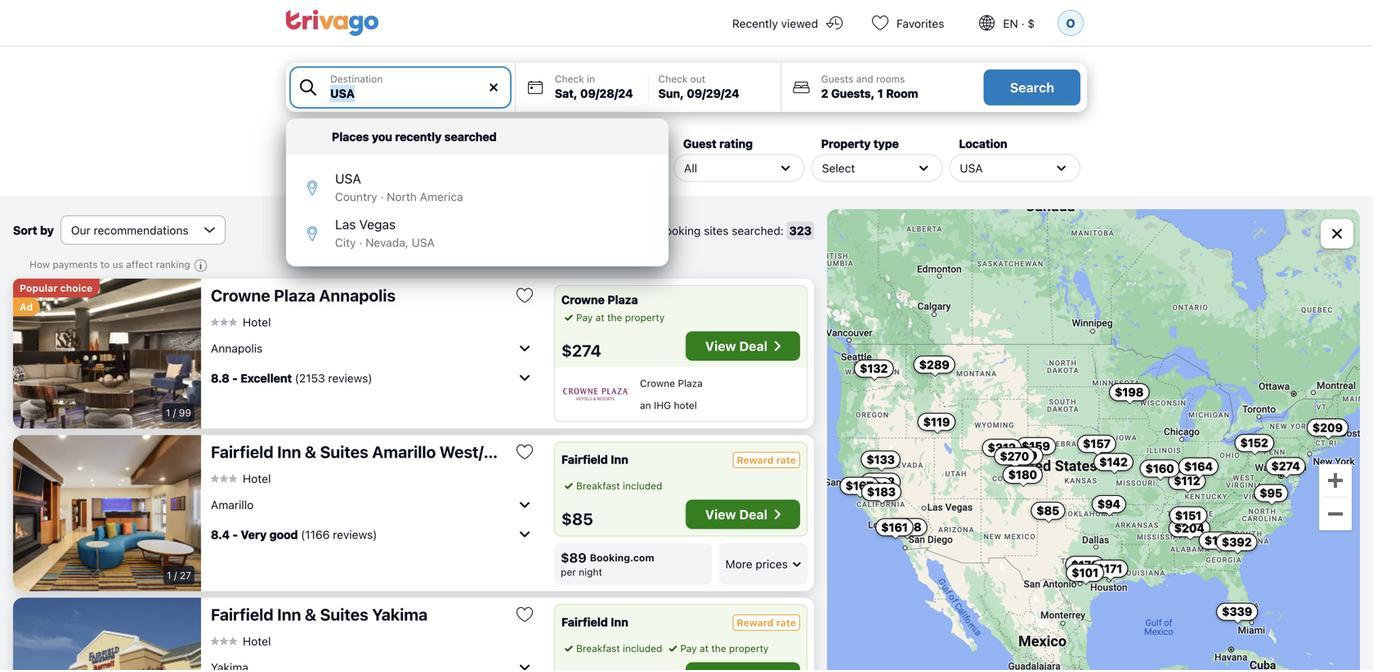 Task type: locate. For each thing, give the bounding box(es) containing it.
$94 button
[[1093, 496, 1127, 514]]

crowne plaza annapolis
[[211, 286, 396, 305]]

09/28/24
[[581, 87, 633, 100]]

amarillo up amarillo button
[[372, 442, 436, 462]]

- for inn
[[233, 528, 238, 542]]

per down $89 at the bottom left of page
[[561, 567, 576, 578]]

1 suites from the top
[[320, 442, 369, 462]]

1 horizontal spatial $274
[[1272, 460, 1301, 473]]

0 vertical spatial the
[[608, 312, 623, 323]]

reviews) down annapolis button
[[328, 372, 373, 385]]

plaza
[[274, 286, 316, 305], [608, 293, 638, 307], [678, 378, 703, 389]]

per night
[[561, 567, 603, 578]]

at
[[596, 312, 605, 323], [700, 643, 709, 655]]

$238
[[892, 521, 922, 534]]

rate for fairfield inn & suites yakima
[[777, 617, 797, 629]]

0 vertical spatial view deal
[[706, 339, 768, 354]]

· left $
[[1022, 17, 1025, 30]]

booking
[[658, 224, 701, 237]]

reviews)
[[328, 372, 373, 385], [333, 528, 377, 542]]

0 horizontal spatial annapolis
[[211, 342, 263, 355]]

usa down location
[[960, 161, 984, 175]]

$85 inside button
[[1037, 504, 1060, 518]]

0 vertical spatial 1
[[878, 87, 884, 100]]

fairfield inn down crowne plaza image
[[562, 453, 629, 467]]

view
[[706, 339, 737, 354], [706, 507, 737, 523]]

excellent
[[241, 372, 292, 385]]

3 hotel button from the top
[[211, 634, 271, 649]]

las
[[335, 217, 356, 232]]

2 deal from the top
[[740, 507, 768, 523]]

0 horizontal spatial $274
[[562, 341, 602, 360]]

1 horizontal spatial $159 button
[[1200, 532, 1240, 550]]

hotel down the crowne plaza annapolis
[[243, 315, 271, 329]]

1 vertical spatial $161
[[882, 521, 909, 534]]

1 vertical spatial view deal button
[[686, 500, 801, 530]]

$159 button up $180
[[1017, 438, 1057, 456]]

0 vertical spatial crowne plaza
[[562, 293, 638, 307]]

rate for fairfield inn & suites amarillo west/medical center
[[777, 455, 797, 466]]

2 vertical spatial hotel button
[[211, 634, 271, 649]]

$600
[[329, 161, 358, 175]]

1 horizontal spatial usa
[[412, 236, 435, 249]]

1 hotel from the top
[[243, 315, 271, 329]]

0 horizontal spatial pay at the property button
[[562, 310, 665, 325]]

2 reward from the top
[[737, 617, 774, 629]]

1 check from the left
[[555, 73, 584, 85]]

$152 button
[[1235, 434, 1275, 452]]

favorites
[[897, 17, 945, 30]]

+
[[361, 161, 368, 175]]

1 horizontal spatial annapolis
[[319, 286, 396, 305]]

fairfield inn for fairfield inn & suites amarillo west/medical center
[[562, 453, 629, 467]]

guests and rooms 2 guests, 1 room
[[822, 73, 919, 100]]

$159 down $151 button
[[1205, 534, 1234, 548]]

fairfield down crowne plaza image
[[562, 453, 608, 467]]

0 vertical spatial hotel button
[[211, 315, 271, 329]]

2 vertical spatial -
[[233, 528, 238, 542]]

select
[[822, 161, 856, 175]]

0 vertical spatial reward rate
[[737, 455, 797, 466]]

- right 8.4
[[233, 528, 238, 542]]

1 left 99
[[166, 407, 170, 419]]

1 vertical spatial -
[[232, 372, 238, 385]]

2 hotel button from the top
[[211, 472, 271, 486]]

$159 button down $151 button
[[1200, 532, 1240, 550]]

2 breakfast from the top
[[577, 643, 620, 655]]

0 vertical spatial deal
[[740, 339, 768, 354]]

1 inside guests and rooms 2 guests, 1 room
[[878, 87, 884, 100]]

hotel up very
[[243, 472, 271, 486]]

inn down 8.4 - very good (1166 reviews)
[[277, 605, 301, 624]]

recently
[[733, 17, 779, 30]]

8.4
[[211, 528, 230, 542]]

deal for $85
[[740, 507, 768, 523]]

1 vertical spatial breakfast included button
[[562, 642, 663, 656]]

city
[[335, 236, 356, 249]]

0 vertical spatial ·
[[1022, 17, 1025, 30]]

0 horizontal spatial crowne plaza
[[562, 293, 638, 307]]

affect
[[126, 259, 153, 270]]

$112
[[1175, 474, 1201, 488]]

annapolis inside annapolis button
[[211, 342, 263, 355]]

$183 $94 $151
[[868, 486, 1202, 522]]

$85 up $89 at the bottom left of page
[[562, 510, 594, 529]]

$204
[[1175, 522, 1205, 535]]

amarillo up 8.4
[[211, 498, 254, 512]]

2 horizontal spatial ·
[[1022, 17, 1025, 30]]

fairfield down very
[[211, 605, 274, 624]]

/ left 99
[[173, 407, 176, 419]]

2 breakfast included from the top
[[577, 643, 663, 655]]

1 horizontal spatial check
[[659, 73, 688, 85]]

reward rate for fairfield inn & suites amarillo west/medical center
[[737, 455, 797, 466]]

$0 - $600 +
[[303, 161, 368, 175]]

1 vertical spatial fairfield inn
[[562, 616, 629, 629]]

$152
[[1241, 437, 1269, 450]]

yakima
[[372, 605, 428, 624]]

suites inside button
[[320, 605, 369, 624]]

inn inside button
[[277, 605, 301, 624]]

fairfield inn & suites yakima, (yakima, usa) image
[[13, 598, 201, 671]]

check for sun,
[[659, 73, 688, 85]]

$167
[[846, 479, 874, 493]]

0 vertical spatial fairfield inn
[[562, 453, 629, 467]]

2 vertical spatial hotel
[[243, 635, 271, 648]]

trivago logo image
[[286, 10, 379, 36]]

amarillo inside button
[[372, 442, 436, 462]]

2 reward rate button from the top
[[733, 615, 801, 631]]

1 vertical spatial pay at the property
[[681, 643, 769, 655]]

crowne inside button
[[211, 286, 270, 305]]

1 vertical spatial at
[[700, 643, 709, 655]]

2 view deal from the top
[[706, 507, 768, 523]]

1 horizontal spatial the
[[712, 643, 727, 655]]

reward
[[737, 455, 774, 466], [737, 617, 774, 629]]

en · $ button
[[965, 0, 1055, 46]]

2 fairfield inn from the top
[[562, 616, 629, 629]]

viewed
[[782, 17, 819, 30]]

1 included from the top
[[623, 480, 663, 492]]

check in sat, 09/28/24
[[555, 73, 633, 100]]

night up +
[[359, 137, 386, 150]]

hotel for fairfield inn & suites yakima
[[243, 635, 271, 648]]

& down (1166
[[305, 605, 317, 624]]

& inside button
[[305, 442, 317, 462]]

$274 up crowne plaza image
[[562, 341, 602, 360]]

breakfast down per night
[[577, 643, 620, 655]]

none field containing usa
[[286, 63, 669, 267]]

$159 up $180
[[1022, 440, 1051, 453]]

- right 8.8
[[232, 372, 238, 385]]

usa inside usa country · north america
[[335, 171, 361, 186]]

$183 button
[[862, 483, 902, 501]]

check
[[555, 73, 584, 85], [659, 73, 688, 85]]

night down $89 at the bottom left of page
[[579, 567, 603, 578]]

0 vertical spatial property
[[625, 312, 665, 323]]

2 check from the left
[[659, 73, 688, 85]]

1 horizontal spatial amarillo
[[372, 442, 436, 462]]

1 & from the top
[[305, 442, 317, 462]]

· right city
[[359, 236, 363, 249]]

suites inside button
[[320, 442, 369, 462]]

0 vertical spatial view
[[706, 339, 737, 354]]

& inside button
[[305, 605, 317, 624]]

$171
[[1097, 562, 1123, 576]]

$161 for bottommost $161 "button"
[[882, 521, 909, 534]]

1 vertical spatial reward rate
[[737, 617, 797, 629]]

0 vertical spatial pay
[[577, 312, 593, 323]]

& down '(2153'
[[305, 442, 317, 462]]

1 vertical spatial 1
[[166, 407, 170, 419]]

night
[[359, 137, 386, 150], [579, 567, 603, 578]]

check inside check out sun, 09/29/24
[[659, 73, 688, 85]]

view deal
[[706, 339, 768, 354], [706, 507, 768, 523]]

en · $
[[1004, 17, 1035, 30]]

2 horizontal spatial plaza
[[678, 378, 703, 389]]

0 vertical spatial amarillo
[[372, 442, 436, 462]]

0 vertical spatial $159 button
[[1017, 438, 1057, 456]]

0 vertical spatial hotel
[[243, 315, 271, 329]]

check out sun, 09/29/24
[[659, 73, 740, 100]]

1 vertical spatial reward
[[737, 617, 774, 629]]

fairfield down 8.8
[[211, 442, 274, 462]]

· inside usa country · north america
[[381, 190, 384, 204]]

destination list box
[[286, 155, 669, 267]]

1 vertical spatial $159
[[1205, 534, 1234, 548]]

per up $600
[[338, 137, 356, 150]]

2 included from the top
[[623, 643, 663, 655]]

2 reward rate from the top
[[737, 617, 797, 629]]

1 vertical spatial included
[[623, 643, 663, 655]]

2 view deal button from the top
[[686, 500, 801, 530]]

0 horizontal spatial $159 button
[[1017, 438, 1057, 456]]

1 horizontal spatial pay at the property button
[[666, 642, 769, 656]]

suites left the yakima
[[320, 605, 369, 624]]

0 vertical spatial pay at the property button
[[562, 310, 665, 325]]

annapolis
[[319, 286, 396, 305], [211, 342, 263, 355]]

1 horizontal spatial pay
[[681, 643, 697, 655]]

8.8
[[211, 372, 230, 385]]

1 horizontal spatial pay at the property
[[681, 643, 769, 655]]

0 vertical spatial reward
[[737, 455, 774, 466]]

1 horizontal spatial night
[[579, 567, 603, 578]]

1 vertical spatial amarillo
[[211, 498, 254, 512]]

1 reward rate from the top
[[737, 455, 797, 466]]

0 vertical spatial pay at the property
[[577, 312, 665, 323]]

crowne
[[211, 286, 270, 305], [562, 293, 605, 307], [640, 378, 676, 389]]

1 reward rate button from the top
[[733, 452, 801, 469]]

1 reward from the top
[[737, 455, 774, 466]]

1 vertical spatial suites
[[320, 605, 369, 624]]

inn down 8.8 - excellent (2153 reviews)
[[277, 442, 301, 462]]

1 vertical spatial rate
[[777, 617, 797, 629]]

deal
[[740, 339, 768, 354], [740, 507, 768, 523]]

1 vertical spatial hotel
[[243, 472, 271, 486]]

annapolis down city
[[319, 286, 396, 305]]

2 rate from the top
[[777, 617, 797, 629]]

0 horizontal spatial crowne
[[211, 286, 270, 305]]

fairfield inside button
[[211, 605, 274, 624]]

1 vertical spatial annapolis
[[211, 342, 263, 355]]

fairfield inside button
[[211, 442, 274, 462]]

reward for fairfield inn & suites amarillo west/medical center
[[737, 455, 774, 466]]

2 suites from the top
[[320, 605, 369, 624]]

check up sun,
[[659, 73, 688, 85]]

annapolis up 8.8
[[211, 342, 263, 355]]

booking.com
[[590, 552, 655, 564]]

1 view deal button from the top
[[686, 332, 801, 361]]

0 vertical spatial &
[[305, 442, 317, 462]]

by
[[40, 223, 54, 237]]

1 horizontal spatial at
[[700, 643, 709, 655]]

$0
[[303, 161, 318, 175]]

0 horizontal spatial plaza
[[274, 286, 316, 305]]

3 hotel from the top
[[243, 635, 271, 648]]

property type
[[822, 137, 900, 150]]

0 vertical spatial suites
[[320, 442, 369, 462]]

$392
[[1223, 536, 1253, 549]]

fairfield inn down per night
[[562, 616, 629, 629]]

sun,
[[659, 87, 684, 100]]

$95
[[1261, 487, 1283, 500]]

the
[[608, 312, 623, 323], [712, 643, 727, 655]]

· left north
[[381, 190, 384, 204]]

usa up country
[[335, 171, 361, 186]]

2 view from the top
[[706, 507, 737, 523]]

$112 button
[[1169, 472, 1207, 490]]

1 fairfield inn from the top
[[562, 453, 629, 467]]

2 vertical spatial 1
[[167, 570, 171, 581]]

center
[[548, 442, 600, 462]]

0 vertical spatial reward rate button
[[733, 452, 801, 469]]

hotel for fairfield inn & suites amarillo west/medical center
[[243, 472, 271, 486]]

$161 button
[[856, 478, 894, 496], [876, 519, 914, 537]]

view for $85
[[706, 507, 737, 523]]

0 horizontal spatial $159
[[1022, 440, 1051, 453]]

view deal for $274
[[706, 339, 768, 354]]

27
[[180, 570, 191, 581]]

nevada,
[[366, 236, 409, 249]]

$85
[[1037, 504, 1060, 518], [562, 510, 594, 529]]

0 horizontal spatial amarillo
[[211, 498, 254, 512]]

$161 for the topmost $161 "button"
[[861, 480, 888, 493]]

0 vertical spatial rate
[[777, 455, 797, 466]]

crowne plaza annapolis, (annapolis, usa) image
[[13, 279, 201, 429]]

1 vertical spatial deal
[[740, 507, 768, 523]]

hotel button
[[211, 315, 271, 329], [211, 472, 271, 486], [211, 634, 271, 649]]

$157
[[1084, 437, 1111, 451]]

hotel down fairfield inn & suites yakima
[[243, 635, 271, 648]]

inn inside button
[[277, 442, 301, 462]]

1 horizontal spatial $159
[[1205, 534, 1234, 548]]

reward for fairfield inn & suites yakima
[[737, 617, 774, 629]]

0 vertical spatial $161
[[861, 480, 888, 493]]

$142 button
[[1094, 453, 1134, 471]]

o
[[1067, 16, 1076, 30]]

0 horizontal spatial at
[[596, 312, 605, 323]]

0 vertical spatial $161 button
[[856, 478, 894, 496]]

/ left 27
[[174, 570, 177, 581]]

reward rate button
[[733, 452, 801, 469], [733, 615, 801, 631]]

- for plaza
[[232, 372, 238, 385]]

1 vertical spatial breakfast
[[577, 643, 620, 655]]

view deal button
[[686, 332, 801, 361], [686, 500, 801, 530]]

1 horizontal spatial $85
[[1037, 504, 1060, 518]]

1 vertical spatial reviews)
[[333, 528, 377, 542]]

0 vertical spatial annapolis
[[319, 286, 396, 305]]

1 down 'rooms'
[[878, 87, 884, 100]]

plaza inside button
[[274, 286, 316, 305]]

1 horizontal spatial per
[[561, 567, 576, 578]]

1 view from the top
[[706, 339, 737, 354]]

1 view deal from the top
[[706, 339, 768, 354]]

1 left 27
[[167, 570, 171, 581]]

1 vertical spatial view
[[706, 507, 737, 523]]

1 for crowne plaza annapolis
[[166, 407, 170, 419]]

price: per night
[[303, 137, 386, 150]]

& for amarillo
[[305, 442, 317, 462]]

breakfast included
[[577, 480, 663, 492], [577, 643, 663, 655]]

None field
[[286, 63, 669, 267]]

breakfast down center
[[577, 480, 620, 492]]

ad button
[[7, 298, 39, 317]]

$85 down $167 $95
[[1037, 504, 1060, 518]]

map region
[[828, 209, 1361, 671]]

amarillo inside button
[[211, 498, 254, 512]]

2 horizontal spatial usa
[[960, 161, 984, 175]]

0 vertical spatial breakfast included button
[[562, 479, 663, 494]]

$160 button
[[1141, 460, 1181, 478]]

$270 button
[[995, 448, 1035, 466]]

reviews) down amarillo button
[[333, 528, 377, 542]]

0 vertical spatial view deal button
[[686, 332, 801, 361]]

all
[[685, 161, 698, 175]]

0 horizontal spatial pay
[[577, 312, 593, 323]]

0 horizontal spatial per
[[338, 137, 356, 150]]

clear image
[[487, 80, 501, 95]]

1 vertical spatial view deal
[[706, 507, 768, 523]]

$312 button
[[983, 439, 1022, 457]]

1 rate from the top
[[777, 455, 797, 466]]

09/29/24
[[687, 87, 740, 100]]

0 vertical spatial /
[[173, 407, 176, 419]]

inn
[[277, 442, 301, 462], [611, 453, 629, 467], [277, 605, 301, 624], [611, 616, 629, 629]]

1 vertical spatial $274
[[1272, 460, 1301, 473]]

$274 up $95
[[1272, 460, 1301, 473]]

2 hotel from the top
[[243, 472, 271, 486]]

usa
[[960, 161, 984, 175], [335, 171, 361, 186], [412, 236, 435, 249]]

0 horizontal spatial the
[[608, 312, 623, 323]]

1 deal from the top
[[740, 339, 768, 354]]

usa right the nevada,
[[412, 236, 435, 249]]

- right $0
[[321, 161, 326, 175]]

fairfield inn & suites amarillo west/medical center, (amarillo, usa) image
[[13, 436, 201, 592]]

$392 button
[[1217, 534, 1258, 552]]

2 & from the top
[[305, 605, 317, 624]]

check up sat,
[[555, 73, 584, 85]]

check inside check in sat, 09/28/24
[[555, 73, 584, 85]]

suites up amarillo button
[[320, 442, 369, 462]]

2 breakfast included button from the top
[[562, 642, 663, 656]]

$119 button
[[918, 413, 956, 431]]

0 vertical spatial breakfast included
[[577, 480, 663, 492]]

inn down "booking.com"
[[611, 616, 629, 629]]

0 vertical spatial per
[[338, 137, 356, 150]]



Task type: describe. For each thing, give the bounding box(es) containing it.
$339 button
[[1217, 603, 1259, 621]]

0 horizontal spatial property
[[625, 312, 665, 323]]

o button
[[1055, 0, 1088, 46]]

vegas
[[359, 217, 396, 232]]

1 horizontal spatial crowne
[[562, 293, 605, 307]]

$
[[1028, 17, 1035, 30]]

suites for yakima
[[320, 605, 369, 624]]

and
[[857, 73, 874, 85]]

choice
[[60, 283, 93, 294]]

recently viewed button
[[713, 0, 858, 46]]

recently
[[395, 130, 442, 144]]

hotel button for fairfield inn & suites yakima
[[211, 634, 271, 649]]

view deal button for $274
[[686, 332, 801, 361]]

$274 inside button
[[1272, 460, 1301, 473]]

1 for fairfield inn & suites amarillo west/medical center
[[167, 570, 171, 581]]

view for $274
[[706, 339, 737, 354]]

usa inside las vegas city · nevada, usa
[[412, 236, 435, 249]]

323
[[790, 224, 812, 237]]

reward rate for fairfield inn & suites yakima
[[737, 617, 797, 629]]

$339
[[1223, 605, 1253, 619]]

deal for $274
[[740, 339, 768, 354]]

$101
[[1072, 566, 1099, 580]]

0 vertical spatial $274
[[562, 341, 602, 360]]

payments
[[53, 259, 98, 270]]

$85 button
[[1032, 502, 1066, 520]]

$209 button
[[1308, 419, 1349, 437]]

0 vertical spatial -
[[321, 161, 326, 175]]

fairfield inn for fairfield inn & suites yakima
[[562, 616, 629, 629]]

$180
[[1009, 468, 1038, 482]]

recently viewed
[[733, 17, 819, 30]]

reward rate button for fairfield inn & suites amarillo west/medical center
[[733, 452, 801, 469]]

$198
[[1116, 386, 1144, 399]]

to
[[100, 259, 110, 270]]

$312
[[988, 441, 1017, 455]]

1 vertical spatial pay at the property button
[[666, 642, 769, 656]]

view deal for $85
[[706, 507, 768, 523]]

inn right center
[[611, 453, 629, 467]]

west/medical
[[440, 442, 544, 462]]

fairfield inn & suites amarillo west/medical center
[[211, 442, 600, 462]]

the for leftmost pay at the property button
[[608, 312, 623, 323]]

1 vertical spatial $161 button
[[876, 519, 914, 537]]

annapolis inside crowne plaza annapolis button
[[319, 286, 396, 305]]

check for sat,
[[555, 73, 584, 85]]

$101 button
[[1067, 564, 1105, 582]]

0 vertical spatial night
[[359, 137, 386, 150]]

1 horizontal spatial crowne plaza
[[640, 378, 703, 389]]

1 breakfast included button from the top
[[562, 479, 663, 494]]

8.8 - excellent (2153 reviews)
[[211, 372, 373, 385]]

$95 button
[[1255, 485, 1289, 503]]

/ for fairfield inn & suites amarillo west/medical center
[[174, 570, 177, 581]]

how payments to us affect ranking
[[29, 259, 190, 270]]

$133
[[867, 453, 896, 467]]

guests
[[822, 73, 854, 85]]

price:
[[303, 137, 335, 150]]

type
[[874, 137, 900, 150]]

$209
[[1313, 421, 1344, 435]]

2 horizontal spatial crowne
[[640, 378, 676, 389]]

Destination search field
[[330, 85, 505, 102]]

$94
[[1098, 498, 1121, 511]]

prices
[[756, 558, 788, 571]]

location
[[960, 137, 1008, 150]]

favorites link
[[858, 0, 965, 46]]

popular choice button
[[13, 279, 99, 298]]

1 hotel button from the top
[[211, 315, 271, 329]]

1 breakfast from the top
[[577, 480, 620, 492]]

view deal button for $85
[[686, 500, 801, 530]]

$160
[[1146, 462, 1175, 476]]

searched:
[[732, 224, 784, 237]]

north
[[387, 190, 417, 204]]

crowne plaza image
[[562, 383, 631, 406]]

the for bottommost pay at the property button
[[712, 643, 727, 655]]

suites for amarillo
[[320, 442, 369, 462]]

sort
[[13, 223, 37, 237]]

more prices button
[[719, 543, 808, 585]]

/ for crowne plaza annapolis
[[173, 407, 176, 419]]

usa for usa country · north america
[[335, 171, 361, 186]]

search
[[1011, 80, 1055, 95]]

1 horizontal spatial property
[[730, 643, 769, 655]]

hotel button for fairfield inn & suites amarillo west/medical center
[[211, 472, 271, 486]]

$132
[[860, 362, 888, 376]]

& for yakima
[[305, 605, 317, 624]]

$318
[[867, 475, 896, 489]]

· inside las vegas city · nevada, usa
[[359, 236, 363, 249]]

sat,
[[555, 87, 578, 100]]

1 horizontal spatial plaza
[[608, 293, 638, 307]]

fairfield down per night
[[562, 616, 608, 629]]

guest
[[684, 137, 717, 150]]

1 vertical spatial $159 button
[[1200, 532, 1240, 550]]

· inside button
[[1022, 17, 1025, 30]]

popular choice ad
[[20, 283, 93, 313]]

hotel
[[674, 400, 697, 411]]

$167 $95
[[846, 479, 1283, 500]]

1 vertical spatial per
[[561, 567, 576, 578]]

1 / 99
[[166, 407, 191, 419]]

0 horizontal spatial pay at the property
[[577, 312, 665, 323]]

crowne plaza annapolis button
[[211, 285, 502, 306]]

$171 button
[[1092, 560, 1129, 578]]

rating
[[720, 137, 753, 150]]

$164 button
[[1179, 458, 1219, 476]]

0 horizontal spatial $85
[[562, 510, 594, 529]]

fairfield inn & suites yakima button
[[211, 605, 502, 625]]

$439
[[1008, 449, 1038, 463]]

out
[[691, 73, 706, 85]]

(1166
[[301, 528, 330, 542]]

$439 button
[[1002, 447, 1044, 465]]

ranking
[[156, 259, 190, 270]]

en
[[1004, 17, 1019, 30]]

an
[[640, 400, 652, 411]]

0 vertical spatial reviews)
[[328, 372, 373, 385]]

places you recently searched
[[332, 130, 497, 144]]

usa for usa
[[960, 161, 984, 175]]

$289 button
[[914, 356, 956, 374]]

booking sites searched: 323
[[658, 224, 812, 237]]

in
[[587, 73, 595, 85]]

$170
[[1072, 559, 1100, 572]]

$89
[[561, 550, 587, 566]]

1 breakfast included from the top
[[577, 480, 663, 492]]

$164
[[1185, 460, 1214, 473]]

reward rate button for fairfield inn & suites yakima
[[733, 615, 801, 631]]

amarillo button
[[211, 492, 535, 518]]

99
[[179, 407, 191, 419]]

guests,
[[832, 87, 875, 100]]

$167 button
[[840, 477, 880, 495]]

0 vertical spatial $159
[[1022, 440, 1051, 453]]



Task type: vqa. For each thing, say whether or not it's contained in the screenshot.
Las
yes



